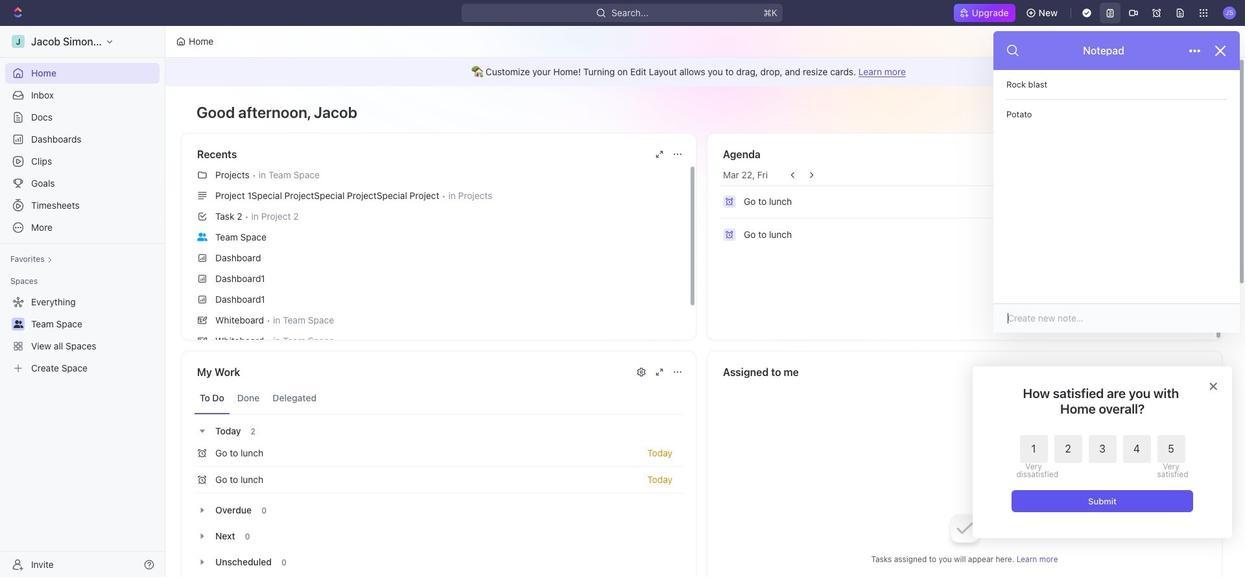 Task type: locate. For each thing, give the bounding box(es) containing it.
alert
[[165, 58, 1239, 86]]

tree
[[5, 292, 160, 379]]

0 vertical spatial user group image
[[197, 233, 208, 241]]

1 horizontal spatial user group image
[[197, 233, 208, 241]]

jacob simon's workspace, , element
[[12, 35, 25, 48]]

1 vertical spatial user group image
[[13, 321, 23, 328]]

0 horizontal spatial user group image
[[13, 321, 23, 328]]

dialog
[[973, 367, 1233, 539]]

tree inside 'sidebar' navigation
[[5, 292, 160, 379]]

tab list
[[195, 383, 683, 415]]

user group image
[[197, 233, 208, 241], [13, 321, 23, 328]]

option group
[[1017, 435, 1186, 479]]

Create new note… text field
[[1007, 312, 1228, 325]]



Task type: describe. For each thing, give the bounding box(es) containing it.
user group image inside tree
[[13, 321, 23, 328]]

sidebar navigation
[[0, 26, 168, 577]]



Task type: vqa. For each thing, say whether or not it's contained in the screenshot.
Sidebar navigation
yes



